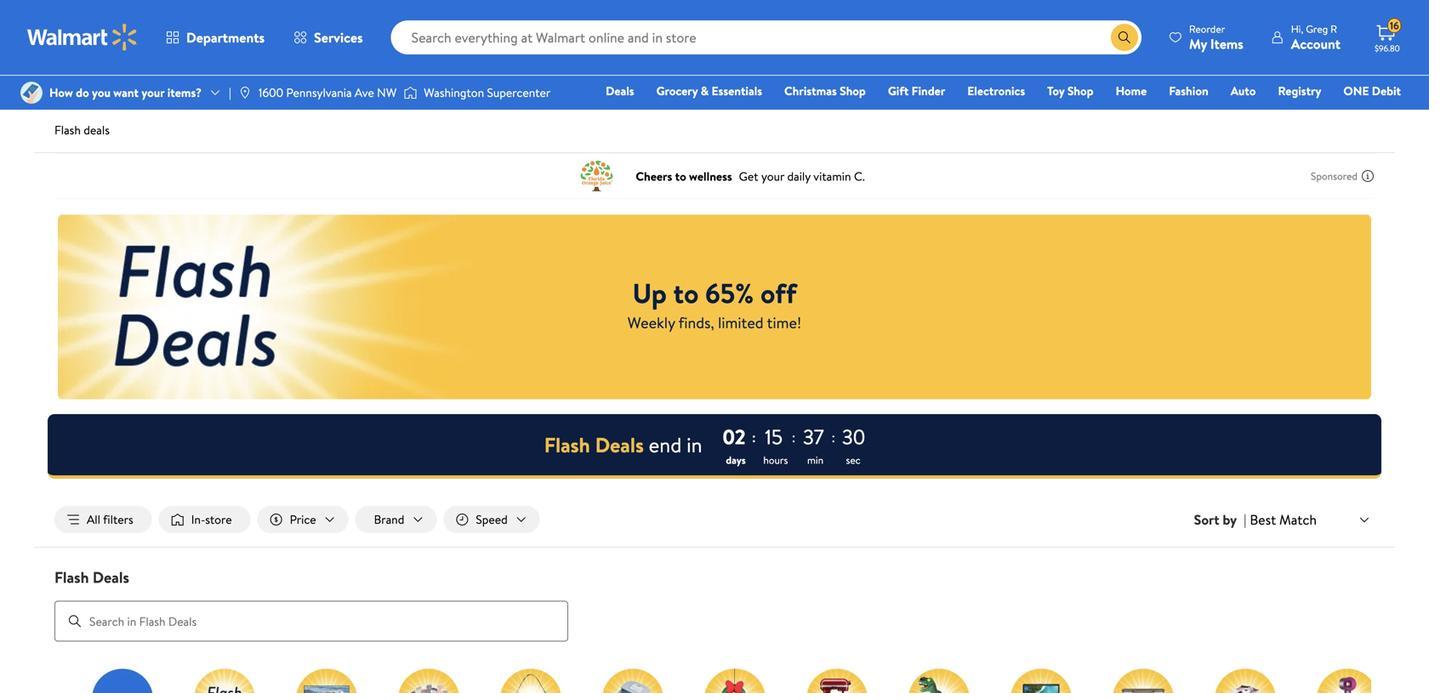 Task type: locate. For each thing, give the bounding box(es) containing it.
in-store
[[191, 511, 232, 528]]

flash
[[54, 122, 81, 138], [544, 431, 590, 459], [54, 567, 89, 589]]

02 : days
[[723, 423, 756, 468]]

 image
[[404, 84, 417, 101], [238, 86, 252, 100]]

items
[[1211, 34, 1244, 53]]

reorder
[[1190, 22, 1226, 36]]

deals down all filters
[[93, 567, 129, 589]]

toys & collectibles image
[[909, 669, 970, 694]]

christmas
[[785, 83, 837, 99]]

1 horizontal spatial  image
[[404, 84, 417, 101]]

christmas shop
[[785, 83, 866, 99]]

deals link
[[598, 82, 642, 100]]

deals for flash deals
[[93, 567, 129, 589]]

flash for flash deals
[[54, 122, 81, 138]]

 image
[[20, 82, 43, 104]]

gift finder
[[888, 83, 946, 99]]

1 vertical spatial deals
[[595, 431, 644, 459]]

flash deals
[[54, 122, 110, 138]]

: right 37
[[832, 428, 836, 447]]

 image for 1600 pennsylvania ave nw
[[238, 86, 252, 100]]

deals
[[606, 83, 635, 99], [595, 431, 644, 459], [93, 567, 129, 589]]

: inside 02 : days
[[752, 428, 756, 447]]

1 : from the left
[[752, 428, 756, 447]]

search icon image
[[1118, 31, 1132, 44]]

37 : min
[[803, 423, 836, 468]]

hi, greg r account
[[1292, 22, 1341, 53]]

: left 37
[[792, 428, 796, 447]]

best match
[[1250, 510, 1317, 529]]

min
[[808, 453, 824, 468]]

0 horizontal spatial :
[[752, 428, 756, 447]]

timer containing 02
[[48, 414, 1382, 479]]

gift
[[888, 83, 909, 99]]

: right 02 on the right bottom of the page
[[752, 428, 756, 447]]

home link
[[1109, 82, 1155, 100]]

debit
[[1373, 83, 1402, 99]]

top flash deals image
[[296, 669, 357, 694]]

services button
[[279, 17, 378, 58]]

| left 1600
[[229, 84, 231, 101]]

0 vertical spatial deals
[[606, 83, 635, 99]]

flash inside search field
[[54, 567, 89, 589]]

sec
[[846, 453, 861, 468]]

flash deals end in 2 days 15 hours 37 minutes 30 seconds element
[[544, 431, 703, 459]]

departments
[[186, 28, 265, 47]]

one debit link
[[1336, 82, 1409, 100]]

in-
[[191, 511, 205, 528]]

1 horizontal spatial shop
[[1068, 83, 1094, 99]]

2 vertical spatial flash
[[54, 567, 89, 589]]

how
[[49, 84, 73, 101]]

fashion image
[[1215, 669, 1277, 694]]

 image right the nw
[[404, 84, 417, 101]]

timer
[[48, 414, 1382, 479]]

16
[[1390, 18, 1400, 33]]

toy shop
[[1048, 83, 1094, 99]]

walmart image
[[27, 24, 138, 51]]

items?
[[167, 84, 202, 101]]

2 shop from the left
[[1068, 83, 1094, 99]]

1 horizontal spatial :
[[792, 428, 796, 447]]

sort and filter section element
[[34, 493, 1396, 547]]

3 : from the left
[[832, 428, 836, 447]]

best match button
[[1247, 509, 1375, 531]]

walmart+
[[1351, 106, 1402, 123]]

the holiday shop image
[[705, 669, 766, 694]]

all filters button
[[54, 506, 152, 534]]

1 vertical spatial flash
[[544, 431, 590, 459]]

days
[[726, 453, 746, 468]]

 image left 1600
[[238, 86, 252, 100]]

up to 65% off weekly finds, limited time!
[[628, 274, 802, 333]]

you
[[92, 84, 111, 101]]

do
[[76, 84, 89, 101]]

speed button
[[444, 506, 540, 534]]

brand
[[374, 511, 405, 528]]

supercenter
[[487, 84, 551, 101]]

electronics
[[968, 83, 1026, 99]]

account
[[1292, 34, 1341, 53]]

grocery & essentials
[[657, 83, 763, 99]]

Search in Flash Deals search field
[[54, 601, 569, 642]]

nw
[[377, 84, 397, 101]]

registry link
[[1271, 82, 1330, 100]]

departments button
[[151, 17, 279, 58]]

1 shop from the left
[[840, 83, 866, 99]]

toy
[[1048, 83, 1065, 99]]

 image for washington supercenter
[[404, 84, 417, 101]]

up
[[633, 274, 667, 312]]

home image
[[807, 669, 868, 694]]

flash deals
[[54, 567, 129, 589]]

1 vertical spatial |
[[1244, 511, 1247, 529]]

stocking stuffers image
[[398, 669, 460, 694]]

shop right toy
[[1068, 83, 1094, 99]]

0 horizontal spatial  image
[[238, 86, 252, 100]]

30 sec
[[842, 423, 866, 468]]

your
[[142, 84, 165, 101]]

0 horizontal spatial |
[[229, 84, 231, 101]]

0 horizontal spatial shop
[[840, 83, 866, 99]]

: inside 37 : min
[[832, 428, 836, 447]]

price button
[[258, 506, 349, 534]]

deals inside flash deals search field
[[93, 567, 129, 589]]

shop right christmas
[[840, 83, 866, 99]]

auto
[[1231, 83, 1256, 99]]

:
[[752, 428, 756, 447], [792, 428, 796, 447], [832, 428, 836, 447]]

hours
[[764, 453, 788, 468]]

|
[[229, 84, 231, 101], [1244, 511, 1247, 529]]

1 horizontal spatial |
[[1244, 511, 1247, 529]]

search image
[[68, 615, 82, 629]]

vera bradley image
[[500, 669, 562, 694]]

washington supercenter
[[424, 84, 551, 101]]

2 horizontal spatial :
[[832, 428, 836, 447]]

want
[[113, 84, 139, 101]]

30
[[842, 423, 866, 451]]

end
[[649, 431, 682, 459]]

0 vertical spatial flash
[[54, 122, 81, 138]]

deals inside timer
[[595, 431, 644, 459]]

shop for christmas shop
[[840, 83, 866, 99]]

: for 37
[[832, 428, 836, 447]]

sponsored
[[1312, 169, 1358, 183]]

2 vertical spatial deals
[[93, 567, 129, 589]]

deals left end
[[595, 431, 644, 459]]

my
[[1190, 34, 1208, 53]]

price
[[290, 511, 316, 528]]

| right by
[[1244, 511, 1247, 529]]

deals left grocery
[[606, 83, 635, 99]]

1600
[[259, 84, 283, 101]]

flash inside timer
[[544, 431, 590, 459]]

christmas shop link
[[777, 82, 874, 100]]

one debit walmart+
[[1344, 83, 1402, 123]]

&
[[701, 83, 709, 99]]



Task type: vqa. For each thing, say whether or not it's contained in the screenshot.
BEST at right bottom
yes



Task type: describe. For each thing, give the bounding box(es) containing it.
pennsylvania
[[286, 84, 352, 101]]

washington
[[424, 84, 484, 101]]

toy shop link
[[1040, 82, 1102, 100]]

finder
[[912, 83, 946, 99]]

ave
[[355, 84, 374, 101]]

all
[[87, 511, 100, 528]]

limited
[[718, 312, 764, 333]]

essentials
[[712, 83, 763, 99]]

greg
[[1307, 22, 1329, 36]]

home-spa gifts image
[[603, 669, 664, 694]]

electronics link
[[960, 82, 1033, 100]]

in-store button
[[159, 506, 251, 534]]

gift finder link
[[881, 82, 953, 100]]

reorder my items
[[1190, 22, 1244, 53]]

: for 02
[[752, 428, 756, 447]]

flash deals image
[[194, 669, 255, 694]]

furniture image
[[1113, 669, 1174, 694]]

one
[[1344, 83, 1370, 99]]

brand button
[[355, 506, 437, 534]]

how do you want your items?
[[49, 84, 202, 101]]

Search search field
[[391, 20, 1142, 54]]

flash deals image
[[58, 215, 1372, 399]]

off
[[761, 274, 797, 312]]

37
[[803, 423, 824, 451]]

match
[[1280, 510, 1317, 529]]

sort
[[1195, 511, 1220, 529]]

65%
[[706, 274, 754, 312]]

electronics image
[[1011, 669, 1072, 694]]

auto link
[[1224, 82, 1264, 100]]

Flash Deals search field
[[34, 567, 1396, 642]]

flash deals end in
[[544, 431, 703, 459]]

grocery
[[657, 83, 698, 99]]

by
[[1223, 511, 1238, 529]]

fashion
[[1170, 83, 1209, 99]]

flash for flash deals
[[54, 567, 89, 589]]

finds,
[[679, 312, 715, 333]]

weekly
[[628, 312, 675, 333]]

0 vertical spatial |
[[229, 84, 231, 101]]

to
[[674, 274, 699, 312]]

Walmart Site-Wide search field
[[391, 20, 1142, 54]]

02
[[723, 423, 746, 451]]

in
[[687, 431, 703, 459]]

flash for flash deals end in
[[544, 431, 590, 459]]

store
[[205, 511, 232, 528]]

services
[[314, 28, 363, 47]]

1600 pennsylvania ave nw
[[259, 84, 397, 101]]

deals for flash deals end in
[[595, 431, 644, 459]]

deals
[[84, 122, 110, 138]]

home
[[1116, 83, 1147, 99]]

| inside sort and filter section element
[[1244, 511, 1247, 529]]

registry
[[1279, 83, 1322, 99]]

fashion link
[[1162, 82, 1217, 100]]

$96.80
[[1375, 43, 1401, 54]]

grocery & essentials link
[[649, 82, 770, 100]]

filters
[[103, 511, 133, 528]]

shop all image
[[92, 669, 153, 694]]

deals inside 'deals' link
[[606, 83, 635, 99]]

shop for toy shop
[[1068, 83, 1094, 99]]

2 : from the left
[[792, 428, 796, 447]]

time!
[[767, 312, 802, 333]]

all filters
[[87, 511, 133, 528]]

sort by |
[[1195, 511, 1247, 529]]

15
[[765, 423, 783, 451]]

r
[[1331, 22, 1338, 36]]

walmart+ link
[[1343, 106, 1409, 124]]

best
[[1250, 510, 1277, 529]]

beauty image
[[1317, 669, 1379, 694]]

hi,
[[1292, 22, 1304, 36]]



